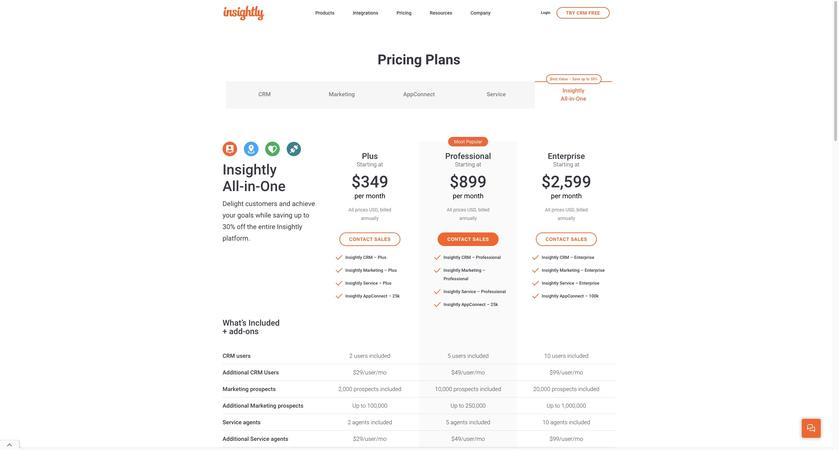 Task type: describe. For each thing, give the bounding box(es) containing it.
– down the insightly service – plus
[[389, 294, 392, 299]]

marketing inside products and bundles tab list
[[329, 91, 355, 98]]

30% inside delight customers and achieve your goals while saving up to 30% off the entire insightly platform.
[[223, 223, 235, 231]]

– down insightly marketing – professional
[[477, 289, 480, 294]]

2 agents included
[[348, 419, 392, 426]]

to for up to 100,000
[[361, 402, 366, 409]]

up for up to 1,000,000
[[547, 402, 554, 409]]

enterprise for service
[[580, 281, 600, 286]]

pricing for pricing plans
[[378, 52, 422, 68]]

additional crm users
[[223, 369, 279, 376]]

2 per month from the left
[[453, 192, 484, 200]]

enterprise starting at
[[548, 151, 585, 168]]

login
[[541, 10, 551, 15]]

insightly marketing – professional
[[444, 268, 486, 281]]

2 contact sales link from the left
[[438, 233, 499, 246]]

marketing for insightly marketing – enterprise
[[560, 268, 580, 273]]

resources link
[[430, 9, 452, 18]]

insightly logo image
[[224, 6, 264, 20]]

one inside products and bundles tab list
[[576, 95, 587, 102]]

professional for service
[[481, 289, 506, 294]]

crm inside products and bundles tab list
[[259, 91, 271, 98]]

additional service agents
[[223, 436, 288, 442]]

2 contact sales from the left
[[448, 237, 489, 242]]

customers
[[245, 200, 278, 208]]

plus for service
[[383, 281, 392, 286]]

– up insightly marketing – professional
[[472, 255, 475, 260]]

insightly down insightly service – professional
[[444, 302, 461, 307]]

insightly marketing – plus
[[346, 268, 397, 273]]

10 for 10 agents included
[[543, 419, 549, 426]]

service for insightly service – professional
[[462, 289, 476, 294]]

20,000
[[534, 386, 551, 393]]

what's included + add-ons
[[223, 318, 280, 336]]

agents for 2
[[353, 419, 370, 426]]

insightly marketing – enterprise
[[542, 268, 605, 273]]

month for plus
[[366, 192, 386, 200]]

all for plus
[[349, 207, 354, 213]]

up for up to 100,000
[[353, 402, 360, 409]]

additional for additional service agents
[[223, 436, 249, 442]]

service icon image
[[265, 142, 280, 156]]

usd, for plus
[[369, 207, 379, 213]]

insightly down the insightly crm – plus
[[346, 268, 362, 273]]

insightly down marketing icon at the top left
[[223, 161, 277, 178]]

plus inside plus starting at
[[362, 151, 378, 161]]

up to 1,000,000
[[547, 402, 586, 409]]

$29/user/mo for agents
[[353, 436, 387, 442]]

additional marketing prospects
[[223, 402, 304, 409]]

per for enterprise
[[551, 192, 561, 200]]

$29/user/mo for users
[[353, 369, 387, 376]]

what's
[[223, 318, 247, 328]]

2,000
[[339, 386, 352, 393]]

popular
[[466, 139, 483, 144]]

10 users included
[[545, 353, 589, 359]]

value
[[559, 77, 568, 81]]

month for enterprise
[[563, 192, 582, 200]]

company link
[[471, 9, 491, 18]]

100k
[[589, 294, 599, 299]]

free
[[589, 10, 600, 15]]

delight customers and achieve your goals while saving up to 30% off the entire insightly platform.
[[223, 200, 315, 242]]

appconnect for insightly crm – enterprise
[[560, 294, 584, 299]]

insightly down insightly marketing – plus
[[346, 281, 362, 286]]

up inside products and bundles tab list
[[582, 77, 586, 81]]

usd, for enterprise
[[566, 207, 576, 213]]

additional for additional crm users
[[223, 369, 249, 376]]

5 agents included
[[446, 419, 491, 426]]

sales for plus
[[375, 237, 391, 242]]

prospects for marketing
[[250, 386, 276, 393]]

integrations
[[353, 10, 379, 16]]

2 usd, from the left
[[468, 207, 477, 213]]

insightly down "insightly crm – enterprise"
[[542, 268, 559, 273]]

add-
[[229, 327, 246, 336]]

1 vertical spatial in-
[[244, 178, 260, 195]]

contact sales link for enterprise
[[536, 233, 597, 246]]

30% inside products and bundles tab list
[[591, 77, 598, 81]]

10,000
[[435, 386, 452, 393]]

enterprise for crm
[[575, 255, 595, 260]]

2,000 prospects included
[[339, 386, 402, 393]]

included
[[249, 318, 280, 328]]

the
[[247, 223, 257, 231]]

2 all prices usd, billed annually from the left
[[447, 207, 490, 221]]

starting for enterprise
[[554, 161, 574, 168]]

insightly crm – enterprise
[[542, 255, 595, 260]]

to inside products and bundles tab list
[[587, 77, 590, 81]]

enterprise for marketing
[[585, 268, 605, 273]]

annually for enterprise
[[558, 216, 576, 221]]

2 per from the left
[[453, 192, 463, 200]]

insightly inside insightly marketing – professional
[[444, 268, 461, 273]]

insightly crm – plus
[[346, 255, 387, 260]]

2 for 2 users included
[[350, 353, 353, 359]]

5 users included
[[448, 353, 489, 359]]

goals
[[237, 211, 254, 219]]

included for 5 users included
[[468, 353, 489, 359]]

insightly service – plus
[[346, 281, 392, 286]]

2 annually from the left
[[460, 216, 477, 221]]

up inside delight customers and achieve your goals while saving up to 30% off the entire insightly platform.
[[294, 211, 302, 219]]

insightly service – enterprise
[[542, 281, 600, 286]]

2 prices from the left
[[454, 207, 466, 213]]

while
[[256, 211, 271, 219]]

insightly up insightly appconnect – 100k
[[542, 281, 559, 286]]

pricing for pricing
[[397, 10, 412, 16]]

insightly inside products and bundles tab list
[[563, 87, 585, 94]]

– up the insightly service – plus
[[384, 268, 387, 273]]

starting for plus
[[357, 161, 377, 168]]

all prices usd, billed annually for enterprise
[[545, 207, 588, 221]]

users for 2
[[354, 353, 368, 359]]

marketing for insightly marketing – plus
[[363, 268, 383, 273]]

products link
[[316, 9, 335, 18]]

crm users
[[223, 353, 251, 359]]

2 billed from the left
[[479, 207, 490, 213]]

included for 10,000 prospects included
[[480, 386, 502, 393]]

company
[[471, 10, 491, 16]]

contact for plus
[[349, 237, 373, 242]]

included for 2 users included
[[369, 353, 391, 359]]

agents for 5
[[451, 419, 468, 426]]

2 all from the left
[[447, 207, 452, 213]]

additional for additional marketing prospects
[[223, 402, 249, 409]]

login link
[[541, 10, 551, 16]]

25k for insightly service – plus
[[393, 294, 400, 299]]

in- inside products and bundles tab list
[[570, 95, 576, 102]]

250,000
[[466, 402, 486, 409]]

100,000
[[367, 402, 388, 409]]

5 for 5 agents included
[[446, 419, 449, 426]]

$49/user/mo for agents
[[452, 436, 485, 442]]

billed for plus
[[380, 207, 392, 213]]

included for 20,000 prospects included
[[579, 386, 600, 393]]

25k for insightly service – professional
[[491, 302, 498, 307]]

to for up to 250,000
[[459, 402, 464, 409]]

per month for enterprise
[[551, 192, 582, 200]]

insightly up insightly marketing – professional
[[444, 255, 461, 260]]

20,000 prospects included
[[534, 386, 600, 393]]

service for insightly service – enterprise
[[560, 281, 575, 286]]

all prices usd, billed annually for plus
[[349, 207, 392, 221]]

insightly all-in-one inside products and bundles tab list
[[561, 87, 587, 102]]

save
[[573, 77, 581, 81]]

– inside products and bundles tab list
[[569, 77, 572, 81]]

ons
[[246, 327, 259, 336]]

– down insightly service – professional
[[487, 302, 490, 307]]

insightly service – professional
[[444, 289, 506, 294]]

1,000,000
[[562, 402, 586, 409]]

$49/user/mo for users
[[452, 369, 485, 376]]

contact sales for enterprise
[[546, 237, 588, 242]]



Task type: locate. For each thing, give the bounding box(es) containing it.
contact sales button for plus
[[340, 233, 401, 246]]

agents for 10
[[551, 419, 568, 426]]

3 prices from the left
[[552, 207, 565, 213]]

3 all from the left
[[545, 207, 551, 213]]

1 per from the left
[[355, 192, 364, 200]]

crm for insightly crm – professional
[[462, 255, 471, 260]]

insightly inside delight customers and achieve your goals while saving up to 30% off the entire insightly platform.
[[277, 223, 302, 231]]

1 $29/user/mo from the top
[[353, 369, 387, 376]]

one
[[576, 95, 587, 102], [260, 178, 286, 195]]

0 horizontal spatial billed
[[380, 207, 392, 213]]

2 $29/user/mo from the top
[[353, 436, 387, 442]]

crm for insightly crm – enterprise
[[560, 255, 570, 260]]

1 horizontal spatial per month
[[453, 192, 484, 200]]

delight
[[223, 200, 244, 208]]

2 month from the left
[[464, 192, 484, 200]]

1 horizontal spatial contact
[[448, 237, 471, 242]]

1 users from the left
[[237, 353, 251, 359]]

insightly appconnect – 25k down insightly service – professional
[[444, 302, 498, 307]]

0 vertical spatial all-
[[561, 95, 570, 102]]

service agents
[[223, 419, 261, 426]]

most
[[454, 139, 465, 144]]

insightly up 'insightly marketing – enterprise'
[[542, 255, 559, 260]]

1 horizontal spatial sales
[[473, 237, 489, 242]]

prospects for 10,000
[[454, 386, 479, 393]]

marketing for additional marketing prospects
[[250, 402, 277, 409]]

3 annually from the left
[[558, 216, 576, 221]]

0 horizontal spatial per month
[[355, 192, 386, 200]]

users for 10
[[552, 353, 566, 359]]

insightly appconnect – 25k for plus
[[346, 294, 400, 299]]

0 vertical spatial insightly appconnect – 25k
[[346, 294, 400, 299]]

0 vertical spatial 5
[[448, 353, 451, 359]]

– down "insightly crm – professional"
[[483, 268, 486, 273]]

marketing inside insightly marketing – professional
[[462, 268, 482, 273]]

insightly up insightly marketing – plus
[[346, 255, 362, 260]]

contact up "insightly crm – professional"
[[448, 237, 471, 242]]

0 vertical spatial insightly all-in-one
[[561, 87, 587, 102]]

3 usd, from the left
[[566, 207, 576, 213]]

0 horizontal spatial 25k
[[393, 294, 400, 299]]

all- up delight
[[223, 178, 244, 195]]

0 horizontal spatial one
[[260, 178, 286, 195]]

professional for marketing
[[444, 276, 469, 281]]

marketing link
[[303, 81, 381, 108]]

up for up to 250,000
[[451, 402, 458, 409]]

10
[[545, 353, 551, 359], [543, 419, 549, 426]]

3 per month from the left
[[551, 192, 582, 200]]

all-
[[561, 95, 570, 102], [223, 178, 244, 195]]

at inside enterprise starting at
[[575, 161, 580, 168]]

0 vertical spatial $29/user/mo
[[353, 369, 387, 376]]

3 contact sales from the left
[[546, 237, 588, 242]]

professional down insightly marketing – professional
[[481, 289, 506, 294]]

users
[[264, 369, 279, 376]]

off
[[237, 223, 246, 231]]

0 horizontal spatial contact
[[349, 237, 373, 242]]

1 vertical spatial one
[[260, 178, 286, 195]]

30% down your at the top left
[[223, 223, 235, 231]]

products and bundles tab list
[[226, 74, 613, 108]]

try
[[566, 10, 576, 15]]

try crm free button
[[557, 7, 610, 18]]

2 horizontal spatial contact sales button
[[536, 233, 597, 246]]

contact sales link
[[340, 233, 401, 246], [438, 233, 499, 246], [536, 233, 597, 246]]

– up insightly service – enterprise
[[581, 268, 584, 273]]

insightly appconnect – 25k down the insightly service – plus
[[346, 294, 400, 299]]

30% right save
[[591, 77, 598, 81]]

3 month from the left
[[563, 192, 582, 200]]

1 vertical spatial $29/user/mo
[[353, 436, 387, 442]]

insightly down insightly marketing – professional
[[444, 289, 461, 294]]

2 vertical spatial additional
[[223, 436, 249, 442]]

prices
[[355, 207, 368, 213], [454, 207, 466, 213], [552, 207, 565, 213]]

1 $99/user/mo from the top
[[550, 369, 583, 376]]

1 horizontal spatial up
[[451, 402, 458, 409]]

contact sales up the insightly crm – plus
[[349, 237, 391, 242]]

2 at from the left
[[477, 161, 482, 168]]

1 all prices usd, billed annually from the left
[[349, 207, 392, 221]]

$29/user/mo down 2 users included
[[353, 369, 387, 376]]

included for 10 users included
[[568, 353, 589, 359]]

appconnect for insightly crm – plus
[[363, 294, 388, 299]]

contact sales
[[349, 237, 391, 242], [448, 237, 489, 242], [546, 237, 588, 242]]

additional up "service agents"
[[223, 402, 249, 409]]

+
[[223, 327, 227, 336]]

pricing
[[397, 10, 412, 16], [378, 52, 422, 68]]

– up 'insightly marketing – enterprise'
[[571, 255, 573, 260]]

1 per month from the left
[[355, 192, 386, 200]]

insightly
[[563, 87, 585, 94], [223, 161, 277, 178], [277, 223, 302, 231], [346, 255, 362, 260], [444, 255, 461, 260], [542, 255, 559, 260], [346, 268, 362, 273], [444, 268, 461, 273], [542, 268, 559, 273], [346, 281, 362, 286], [542, 281, 559, 286], [444, 289, 461, 294], [346, 294, 362, 299], [542, 294, 559, 299], [444, 302, 461, 307]]

– left save
[[569, 77, 572, 81]]

billed for enterprise
[[577, 207, 588, 213]]

at for enterprise
[[575, 161, 580, 168]]

to down achieve
[[303, 211, 310, 219]]

in-
[[570, 95, 576, 102], [244, 178, 260, 195]]

0 horizontal spatial up
[[294, 211, 302, 219]]

professional up insightly marketing – professional
[[476, 255, 501, 260]]

1 annually from the left
[[361, 216, 379, 221]]

1 vertical spatial pricing
[[378, 52, 422, 68]]

service inside service link
[[487, 91, 506, 98]]

3 billed from the left
[[577, 207, 588, 213]]

3 per from the left
[[551, 192, 561, 200]]

contact sales button up "insightly crm – professional"
[[438, 233, 499, 246]]

contact sales for plus
[[349, 237, 391, 242]]

0 horizontal spatial all prices usd, billed annually
[[349, 207, 392, 221]]

2 up from the left
[[451, 402, 458, 409]]

included for 5 agents included
[[469, 419, 491, 426]]

prices for enterprise
[[552, 207, 565, 213]]

1 horizontal spatial contact sales button
[[438, 233, 499, 246]]

annually for plus
[[361, 216, 379, 221]]

starting inside professional starting at
[[455, 161, 475, 168]]

2 horizontal spatial usd,
[[566, 207, 576, 213]]

1 horizontal spatial insightly appconnect – 25k
[[444, 302, 498, 307]]

try crm free link
[[557, 7, 610, 18]]

2 horizontal spatial contact sales link
[[536, 233, 597, 246]]

professional up insightly service – professional
[[444, 276, 469, 281]]

sales up "insightly crm – enterprise"
[[571, 237, 588, 242]]

insightly crm – professional
[[444, 255, 501, 260]]

2 down 2,000
[[348, 419, 351, 426]]

at for professional
[[477, 161, 482, 168]]

1 horizontal spatial annually
[[460, 216, 477, 221]]

starting
[[357, 161, 377, 168], [455, 161, 475, 168], [554, 161, 574, 168]]

2 horizontal spatial per month
[[551, 192, 582, 200]]

0 vertical spatial $99/user/mo
[[550, 369, 583, 376]]

crm icon image
[[223, 142, 237, 156]]

best
[[550, 77, 558, 81]]

1 additional from the top
[[223, 369, 249, 376]]

– left 100k
[[585, 294, 588, 299]]

contact sales up "insightly crm – enterprise"
[[546, 237, 588, 242]]

to for up to 1,000,000
[[555, 402, 560, 409]]

professional for crm
[[476, 255, 501, 260]]

plus starting at
[[357, 151, 383, 168]]

$29/user/mo down 2 agents included
[[353, 436, 387, 442]]

appconnect inside products and bundles tab list
[[403, 91, 435, 98]]

1 horizontal spatial all prices usd, billed annually
[[447, 207, 490, 221]]

1 up from the left
[[353, 402, 360, 409]]

0 vertical spatial 10
[[545, 353, 551, 359]]

insightly appconnect – 25k for professional
[[444, 302, 498, 307]]

users for crm
[[237, 353, 251, 359]]

saving
[[273, 211, 293, 219]]

1 vertical spatial $49/user/mo
[[452, 436, 485, 442]]

enterprise
[[548, 151, 585, 161], [575, 255, 595, 260], [585, 268, 605, 273], [580, 281, 600, 286]]

10 up the 20,000 on the right of page
[[545, 353, 551, 359]]

2 horizontal spatial at
[[575, 161, 580, 168]]

one down save
[[576, 95, 587, 102]]

plans
[[426, 52, 461, 68]]

$29/user/mo
[[353, 369, 387, 376], [353, 436, 387, 442]]

pricing plans
[[378, 52, 461, 68]]

1 vertical spatial 2
[[348, 419, 351, 426]]

per month for plus
[[355, 192, 386, 200]]

0 horizontal spatial per
[[355, 192, 364, 200]]

contact sales button
[[340, 233, 401, 246], [438, 233, 499, 246], [536, 233, 597, 246]]

users
[[237, 353, 251, 359], [354, 353, 368, 359], [452, 353, 466, 359], [552, 353, 566, 359]]

1 usd, from the left
[[369, 207, 379, 213]]

prospects
[[250, 386, 276, 393], [354, 386, 379, 393], [454, 386, 479, 393], [552, 386, 577, 393], [278, 402, 304, 409]]

$99/user/mo down 10 users included
[[550, 369, 583, 376]]

1 horizontal spatial billed
[[479, 207, 490, 213]]

2
[[350, 353, 353, 359], [348, 419, 351, 426]]

in- up customers
[[244, 178, 260, 195]]

– down 'insightly marketing – enterprise'
[[576, 281, 579, 286]]

3 contact sales link from the left
[[536, 233, 597, 246]]

2 users from the left
[[354, 353, 368, 359]]

10 agents included
[[543, 419, 591, 426]]

1 vertical spatial 5
[[446, 419, 449, 426]]

3 starting from the left
[[554, 161, 574, 168]]

2 $49/user/mo from the top
[[452, 436, 485, 442]]

usd,
[[369, 207, 379, 213], [468, 207, 477, 213], [566, 207, 576, 213]]

to inside delight customers and achieve your goals while saving up to 30% off the entire insightly platform.
[[303, 211, 310, 219]]

0 horizontal spatial month
[[366, 192, 386, 200]]

2 horizontal spatial contact
[[546, 237, 570, 242]]

service link
[[458, 81, 535, 108]]

sales up the insightly crm – plus
[[375, 237, 391, 242]]

$99/user/mo for users
[[550, 369, 583, 376]]

marketing
[[329, 91, 355, 98], [363, 268, 383, 273], [462, 268, 482, 273], [560, 268, 580, 273], [223, 386, 249, 393], [250, 402, 277, 409]]

all for enterprise
[[545, 207, 551, 213]]

marketing icon image
[[244, 142, 259, 156]]

professional down most popular
[[446, 151, 491, 161]]

pricing link
[[397, 9, 412, 18]]

2 up 2,000
[[350, 353, 353, 359]]

2 $99/user/mo from the top
[[550, 436, 583, 442]]

10,000 prospects included
[[435, 386, 502, 393]]

0 horizontal spatial sales
[[375, 237, 391, 242]]

contact sales button up "insightly crm – enterprise"
[[536, 233, 597, 246]]

per month
[[355, 192, 386, 200], [453, 192, 484, 200], [551, 192, 582, 200]]

0 horizontal spatial all
[[349, 207, 354, 213]]

0 vertical spatial additional
[[223, 369, 249, 376]]

insightly appconnect – 100k
[[542, 294, 599, 299]]

at
[[378, 161, 383, 168], [477, 161, 482, 168], [575, 161, 580, 168]]

at inside plus starting at
[[378, 161, 383, 168]]

up left 100,000
[[353, 402, 360, 409]]

products
[[316, 10, 335, 16]]

1 month from the left
[[366, 192, 386, 200]]

1 horizontal spatial contact sales link
[[438, 233, 499, 246]]

to right save
[[587, 77, 590, 81]]

2 horizontal spatial all
[[545, 207, 551, 213]]

1 vertical spatial up
[[294, 211, 302, 219]]

and
[[279, 200, 291, 208]]

0 horizontal spatial prices
[[355, 207, 368, 213]]

additional down crm users
[[223, 369, 249, 376]]

up down 10,000
[[451, 402, 458, 409]]

1 horizontal spatial up
[[582, 77, 586, 81]]

0 vertical spatial $49/user/mo
[[452, 369, 485, 376]]

0 vertical spatial 2
[[350, 353, 353, 359]]

most popular
[[454, 139, 483, 144]]

per for plus
[[355, 192, 364, 200]]

to left 1,000,000
[[555, 402, 560, 409]]

1 horizontal spatial insightly all-in-one
[[561, 87, 587, 102]]

all- inside products and bundles tab list
[[561, 95, 570, 102]]

2 horizontal spatial annually
[[558, 216, 576, 221]]

contact sales button for enterprise
[[536, 233, 597, 246]]

– up insightly marketing – plus
[[374, 255, 377, 260]]

2 starting from the left
[[455, 161, 475, 168]]

1 vertical spatial insightly all-in-one
[[223, 161, 286, 195]]

1 horizontal spatial month
[[464, 192, 484, 200]]

1 vertical spatial insightly appconnect – 25k
[[444, 302, 498, 307]]

sales up "insightly crm – professional"
[[473, 237, 489, 242]]

1 horizontal spatial 30%
[[591, 77, 598, 81]]

1 horizontal spatial all
[[447, 207, 452, 213]]

2 additional from the top
[[223, 402, 249, 409]]

additional down "service agents"
[[223, 436, 249, 442]]

sales for enterprise
[[571, 237, 588, 242]]

users for 5
[[452, 353, 466, 359]]

1 horizontal spatial one
[[576, 95, 587, 102]]

2 horizontal spatial billed
[[577, 207, 588, 213]]

entire
[[258, 223, 275, 231]]

insightly all-in-one down best value – save up to 30%
[[561, 87, 587, 102]]

0 vertical spatial one
[[576, 95, 587, 102]]

resources
[[430, 10, 452, 16]]

1 horizontal spatial usd,
[[468, 207, 477, 213]]

3 contact from the left
[[546, 237, 570, 242]]

1 vertical spatial all-
[[223, 178, 244, 195]]

0 horizontal spatial annually
[[361, 216, 379, 221]]

achieve
[[292, 200, 315, 208]]

agents for service
[[243, 419, 261, 426]]

professional
[[446, 151, 491, 161], [476, 255, 501, 260], [444, 276, 469, 281], [481, 289, 506, 294]]

0 horizontal spatial insightly all-in-one
[[223, 161, 286, 195]]

1 prices from the left
[[355, 207, 368, 213]]

included for 2,000 prospects included
[[380, 386, 402, 393]]

5 for 5 users included
[[448, 353, 451, 359]]

5 up 10,000
[[448, 353, 451, 359]]

best value – save up to 30%
[[550, 77, 598, 81]]

0 horizontal spatial all-
[[223, 178, 244, 195]]

1 starting from the left
[[357, 161, 377, 168]]

3 up from the left
[[547, 402, 554, 409]]

included
[[369, 353, 391, 359], [468, 353, 489, 359], [568, 353, 589, 359], [380, 386, 402, 393], [480, 386, 502, 393], [579, 386, 600, 393], [371, 419, 392, 426], [469, 419, 491, 426], [569, 419, 591, 426]]

contact sales up "insightly crm – professional"
[[448, 237, 489, 242]]

annually
[[361, 216, 379, 221], [460, 216, 477, 221], [558, 216, 576, 221]]

to left the 250,000
[[459, 402, 464, 409]]

2 contact from the left
[[448, 237, 471, 242]]

0 horizontal spatial usd,
[[369, 207, 379, 213]]

prices for plus
[[355, 207, 368, 213]]

$49/user/mo down 5 users included
[[452, 369, 485, 376]]

plus for marketing
[[388, 268, 397, 273]]

10 for 10 users included
[[545, 353, 551, 359]]

1 horizontal spatial contact sales
[[448, 237, 489, 242]]

0 horizontal spatial contact sales link
[[340, 233, 401, 246]]

insightly down the insightly service – plus
[[346, 294, 362, 299]]

contact sales button up the insightly crm – plus
[[340, 233, 401, 246]]

contact sales link up the insightly crm – plus
[[340, 233, 401, 246]]

0 horizontal spatial contact sales
[[349, 237, 391, 242]]

1 sales from the left
[[375, 237, 391, 242]]

0 horizontal spatial starting
[[357, 161, 377, 168]]

1 contact sales button from the left
[[340, 233, 401, 246]]

2 users included
[[350, 353, 391, 359]]

1 contact sales from the left
[[349, 237, 391, 242]]

contact up "insightly crm – enterprise"
[[546, 237, 570, 242]]

2 for 2 agents included
[[348, 419, 351, 426]]

2 horizontal spatial starting
[[554, 161, 574, 168]]

all- down 'value'
[[561, 95, 570, 102]]

crm inside button
[[577, 10, 588, 15]]

– down insightly marketing – plus
[[379, 281, 382, 286]]

3 sales from the left
[[571, 237, 588, 242]]

2 horizontal spatial all prices usd, billed annually
[[545, 207, 588, 221]]

insightly down saving
[[277, 223, 302, 231]]

appconnect for insightly crm – professional
[[462, 302, 486, 307]]

1 horizontal spatial in-
[[570, 95, 576, 102]]

0 vertical spatial 25k
[[393, 294, 400, 299]]

3 users from the left
[[452, 353, 466, 359]]

0 vertical spatial in-
[[570, 95, 576, 102]]

4 users from the left
[[552, 353, 566, 359]]

insightly down best value – save up to 30%
[[563, 87, 585, 94]]

2 contact sales button from the left
[[438, 233, 499, 246]]

2 sales from the left
[[473, 237, 489, 242]]

3 at from the left
[[575, 161, 580, 168]]

professional starting at
[[446, 151, 491, 168]]

1 contact from the left
[[349, 237, 373, 242]]

insightly down insightly service – enterprise
[[542, 294, 559, 299]]

crm for additional crm users
[[250, 369, 263, 376]]

1 horizontal spatial at
[[477, 161, 482, 168]]

service for additional service agents
[[250, 436, 269, 442]]

0 vertical spatial pricing
[[397, 10, 412, 16]]

up to 250,000
[[451, 402, 486, 409]]

0 horizontal spatial contact sales button
[[340, 233, 401, 246]]

0 horizontal spatial up
[[353, 402, 360, 409]]

5 down 10,000
[[446, 419, 449, 426]]

service for insightly service – plus
[[363, 281, 378, 286]]

try crm free
[[566, 10, 600, 15]]

plus
[[362, 151, 378, 161], [378, 255, 387, 260], [388, 268, 397, 273], [383, 281, 392, 286]]

insightly down "insightly crm – professional"
[[444, 268, 461, 273]]

billed
[[380, 207, 392, 213], [479, 207, 490, 213], [577, 207, 588, 213]]

contact sales link up "insightly crm – enterprise"
[[536, 233, 597, 246]]

2 horizontal spatial month
[[563, 192, 582, 200]]

contact sales link up "insightly crm – professional"
[[438, 233, 499, 246]]

in- down best value – save up to 30%
[[570, 95, 576, 102]]

0 horizontal spatial at
[[378, 161, 383, 168]]

1 horizontal spatial per
[[453, 192, 463, 200]]

prospects for 20,000
[[552, 386, 577, 393]]

2 horizontal spatial sales
[[571, 237, 588, 242]]

1 at from the left
[[378, 161, 383, 168]]

your
[[223, 211, 236, 219]]

up to 100,000
[[353, 402, 388, 409]]

professional inside insightly marketing – professional
[[444, 276, 469, 281]]

1 contact sales link from the left
[[340, 233, 401, 246]]

service
[[487, 91, 506, 98], [363, 281, 378, 286], [560, 281, 575, 286], [462, 289, 476, 294], [223, 419, 242, 426], [250, 436, 269, 442]]

starting for professional
[[455, 161, 475, 168]]

appconnect link
[[381, 81, 458, 108]]

contact up the insightly crm – plus
[[349, 237, 373, 242]]

to left 100,000
[[361, 402, 366, 409]]

3 all prices usd, billed annually from the left
[[545, 207, 588, 221]]

insightly all-in-one up customers
[[223, 161, 286, 195]]

up
[[582, 77, 586, 81], [294, 211, 302, 219]]

1 vertical spatial 30%
[[223, 223, 235, 231]]

up down achieve
[[294, 211, 302, 219]]

starting inside enterprise starting at
[[554, 161, 574, 168]]

0 vertical spatial up
[[582, 77, 586, 81]]

crm link
[[226, 81, 303, 108]]

2 horizontal spatial contact sales
[[546, 237, 588, 242]]

1 $49/user/mo from the top
[[452, 369, 485, 376]]

insightly logo link
[[224, 6, 305, 20]]

up down the 20,000 on the right of page
[[547, 402, 554, 409]]

at inside professional starting at
[[477, 161, 482, 168]]

integrations link
[[353, 9, 379, 18]]

2 horizontal spatial prices
[[552, 207, 565, 213]]

$99/user/mo for agents
[[550, 436, 583, 442]]

$99/user/mo down the '10 agents included'
[[550, 436, 583, 442]]

prospects for 2,000
[[354, 386, 379, 393]]

1 horizontal spatial all-
[[561, 95, 570, 102]]

included for 10 agents included
[[569, 419, 591, 426]]

platform.
[[223, 234, 250, 242]]

up right save
[[582, 77, 586, 81]]

0 horizontal spatial 30%
[[223, 223, 235, 231]]

1 vertical spatial 25k
[[491, 302, 498, 307]]

2 horizontal spatial per
[[551, 192, 561, 200]]

$99/user/mo
[[550, 369, 583, 376], [550, 436, 583, 442]]

all prices usd, billed annually
[[349, 207, 392, 221], [447, 207, 490, 221], [545, 207, 588, 221]]

included for 2 agents included
[[371, 419, 392, 426]]

0 horizontal spatial in-
[[244, 178, 260, 195]]

marketing for insightly marketing – professional
[[462, 268, 482, 273]]

crm for insightly crm – plus
[[363, 255, 373, 260]]

appconnect icon image
[[287, 142, 301, 156]]

$49/user/mo down 5 agents included
[[452, 436, 485, 442]]

plus for crm
[[378, 255, 387, 260]]

crm for try crm free
[[577, 10, 588, 15]]

3 contact sales button from the left
[[536, 233, 597, 246]]

insightly all-in-one
[[561, 87, 587, 102], [223, 161, 286, 195]]

1 horizontal spatial prices
[[454, 207, 466, 213]]

contact sales link for plus
[[340, 233, 401, 246]]

1 vertical spatial $99/user/mo
[[550, 436, 583, 442]]

0 horizontal spatial insightly appconnect – 25k
[[346, 294, 400, 299]]

to
[[587, 77, 590, 81], [303, 211, 310, 219], [361, 402, 366, 409], [459, 402, 464, 409], [555, 402, 560, 409]]

1 billed from the left
[[380, 207, 392, 213]]

3 additional from the top
[[223, 436, 249, 442]]

starting inside plus starting at
[[357, 161, 377, 168]]

1 horizontal spatial starting
[[455, 161, 475, 168]]

up
[[353, 402, 360, 409], [451, 402, 458, 409], [547, 402, 554, 409]]

– inside insightly marketing – professional
[[483, 268, 486, 273]]

$49/user/mo
[[452, 369, 485, 376], [452, 436, 485, 442]]

0 vertical spatial 30%
[[591, 77, 598, 81]]

at for plus
[[378, 161, 383, 168]]

month
[[366, 192, 386, 200], [464, 192, 484, 200], [563, 192, 582, 200]]

marketing prospects
[[223, 386, 276, 393]]

2 horizontal spatial up
[[547, 402, 554, 409]]

1 horizontal spatial 25k
[[491, 302, 498, 307]]

crm
[[577, 10, 588, 15], [259, 91, 271, 98], [363, 255, 373, 260], [462, 255, 471, 260], [560, 255, 570, 260], [223, 353, 235, 359], [250, 369, 263, 376]]

1 vertical spatial additional
[[223, 402, 249, 409]]

1 vertical spatial 10
[[543, 419, 549, 426]]

1 all from the left
[[349, 207, 354, 213]]

10 down up to 1,000,000
[[543, 419, 549, 426]]

one up customers
[[260, 178, 286, 195]]



Task type: vqa. For each thing, say whether or not it's contained in the screenshot.


